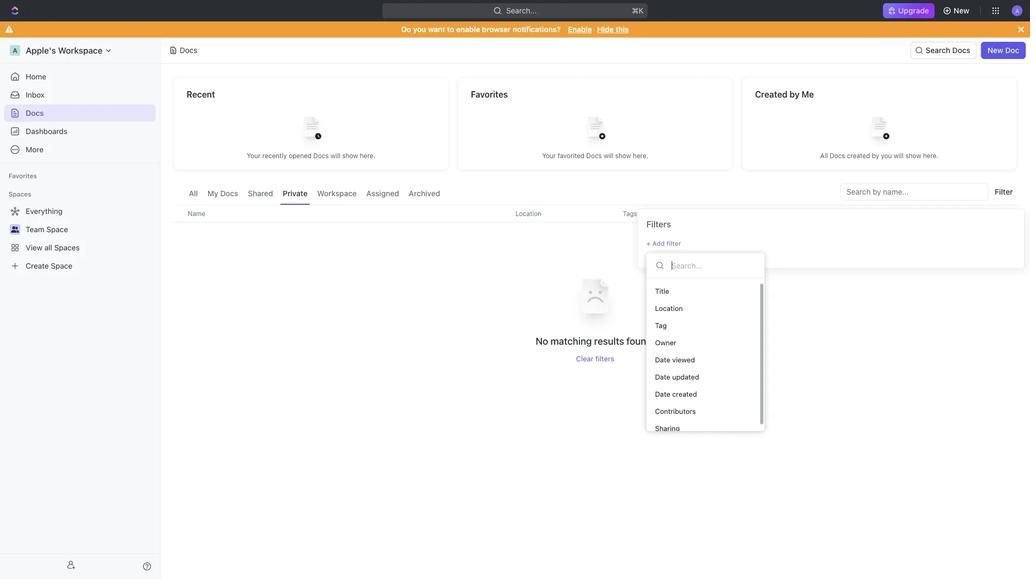 Task type: describe. For each thing, give the bounding box(es) containing it.
1 will from the left
[[331, 152, 341, 160]]

3 here. from the left
[[923, 152, 939, 160]]

clear filters
[[576, 355, 614, 363]]

search
[[926, 46, 951, 55]]

upgrade link
[[883, 3, 935, 18]]

Search... text field
[[672, 258, 756, 274]]

1 horizontal spatial by
[[872, 152, 879, 160]]

search docs
[[926, 46, 971, 55]]

0 vertical spatial you
[[413, 25, 426, 34]]

new button
[[939, 2, 976, 19]]

workspace button
[[315, 184, 359, 205]]

updated
[[672, 373, 699, 381]]

want
[[428, 25, 445, 34]]

hide
[[597, 25, 614, 34]]

2 here. from the left
[[633, 152, 648, 160]]

inbox
[[26, 90, 45, 99]]

browser
[[482, 25, 511, 34]]

sidebar navigation
[[0, 38, 160, 580]]

title
[[655, 287, 669, 295]]

recent
[[187, 89, 215, 100]]

spaces
[[9, 191, 31, 198]]

all docs created by you will show here.
[[821, 152, 939, 160]]

do
[[401, 25, 411, 34]]

date viewed
[[655, 356, 695, 364]]

to
[[447, 25, 454, 34]]

your recently opened docs will show here.
[[247, 152, 375, 160]]

favorited
[[558, 152, 585, 160]]

Search by name... text field
[[847, 184, 982, 200]]

filter button
[[991, 184, 1017, 201]]

your for favorites
[[542, 152, 556, 160]]

no recent docs image
[[290, 109, 333, 152]]

no
[[536, 336, 548, 347]]

filters
[[596, 355, 614, 363]]

1 horizontal spatial location
[[655, 305, 683, 313]]

shared
[[248, 189, 273, 198]]

1 here. from the left
[[360, 152, 375, 160]]

docs inside tab list
[[220, 189, 238, 198]]

new for new
[[954, 6, 970, 15]]

clear
[[576, 355, 594, 363]]

archived
[[409, 189, 440, 198]]

my docs
[[208, 189, 238, 198]]

3 show from the left
[[906, 152, 921, 160]]

my
[[208, 189, 218, 198]]

no created by me docs image
[[858, 109, 901, 152]]

home link
[[4, 68, 156, 85]]

name
[[188, 210, 205, 218]]

home
[[26, 72, 46, 81]]

upgrade
[[899, 6, 929, 15]]

inbox link
[[4, 86, 156, 104]]

all for all docs created by you will show here.
[[821, 152, 828, 160]]

docs link
[[4, 105, 156, 122]]

viewed
[[672, 356, 695, 364]]

1 column header from the left
[[173, 205, 185, 223]]

2 show from the left
[[615, 152, 631, 160]]

contributors
[[655, 408, 696, 416]]

created
[[755, 89, 788, 100]]

new doc button
[[981, 42, 1026, 59]]

no data image
[[563, 264, 628, 335]]

shared button
[[245, 184, 276, 205]]

date for date viewed
[[655, 356, 670, 364]]



Task type: locate. For each thing, give the bounding box(es) containing it.
recently
[[262, 152, 287, 160]]

do you want to enable browser notifications? enable hide this
[[401, 25, 629, 34]]

0 horizontal spatial all
[[189, 189, 198, 198]]

3 will from the left
[[894, 152, 904, 160]]

me
[[802, 89, 814, 100]]

0 vertical spatial location
[[516, 210, 542, 218]]

1 horizontal spatial will
[[604, 152, 614, 160]]

owner
[[655, 339, 677, 347]]

1 horizontal spatial here.
[[633, 152, 648, 160]]

filter button
[[991, 184, 1017, 201]]

2 date from the top
[[655, 373, 670, 381]]

show up search by name... text box
[[906, 152, 921, 160]]

dashboards link
[[4, 123, 156, 140]]

your for recent
[[247, 152, 261, 160]]

created down updated
[[672, 390, 697, 398]]

found.
[[627, 336, 655, 347]]

1 horizontal spatial favorites
[[471, 89, 508, 100]]

add
[[653, 240, 665, 247]]

by
[[790, 89, 800, 100], [872, 152, 879, 160]]

created
[[847, 152, 870, 160], [672, 390, 697, 398]]

sharing
[[655, 425, 680, 433]]

+
[[647, 240, 651, 247]]

column header
[[173, 205, 185, 223], [827, 205, 913, 223]]

1 vertical spatial created
[[672, 390, 697, 398]]

will down no favorited docs image
[[604, 152, 614, 160]]

column header left 'name'
[[173, 205, 185, 223]]

search docs button
[[911, 42, 977, 59]]

new
[[954, 6, 970, 15], [988, 46, 1004, 55]]

1 date from the top
[[655, 356, 670, 364]]

1 vertical spatial all
[[189, 189, 198, 198]]

assigned button
[[364, 184, 402, 205]]

assigned
[[366, 189, 399, 198]]

1 horizontal spatial created
[[847, 152, 870, 160]]

created by me
[[755, 89, 814, 100]]

will down no created by me docs image in the top right of the page
[[894, 152, 904, 160]]

favorites
[[471, 89, 508, 100], [9, 172, 37, 180]]

you down no created by me docs image in the top right of the page
[[881, 152, 892, 160]]

date for date created
[[655, 390, 670, 398]]

date up contributors
[[655, 390, 670, 398]]

2 will from the left
[[604, 152, 614, 160]]

tree inside "sidebar" navigation
[[4, 203, 156, 275]]

enable
[[568, 25, 592, 34]]

0 vertical spatial favorites
[[471, 89, 508, 100]]

+ add filter
[[647, 240, 681, 247]]

2 horizontal spatial here.
[[923, 152, 939, 160]]

new inside the new doc button
[[988, 46, 1004, 55]]

your left favorited
[[542, 152, 556, 160]]

filter
[[995, 188, 1013, 196]]

here.
[[360, 152, 375, 160], [633, 152, 648, 160], [923, 152, 939, 160]]

0 horizontal spatial show
[[342, 152, 358, 160]]

my docs button
[[205, 184, 241, 205]]

1 horizontal spatial show
[[615, 152, 631, 160]]

1 horizontal spatial your
[[542, 152, 556, 160]]

no matching results found. table
[[173, 205, 1017, 363]]

show
[[342, 152, 358, 160], [615, 152, 631, 160], [906, 152, 921, 160]]

0 vertical spatial by
[[790, 89, 800, 100]]

1 vertical spatial favorites
[[9, 172, 37, 180]]

doc
[[1006, 46, 1020, 55]]

0 vertical spatial created
[[847, 152, 870, 160]]

1 vertical spatial new
[[988, 46, 1004, 55]]

by left me
[[790, 89, 800, 100]]

1 horizontal spatial all
[[821, 152, 828, 160]]

1 vertical spatial date
[[655, 373, 670, 381]]

1 horizontal spatial column header
[[827, 205, 913, 223]]

all
[[821, 152, 828, 160], [189, 189, 198, 198]]

opened
[[289, 152, 312, 160]]

0 horizontal spatial created
[[672, 390, 697, 398]]

0 vertical spatial date
[[655, 356, 670, 364]]

private
[[283, 189, 308, 198]]

1 vertical spatial you
[[881, 152, 892, 160]]

new doc
[[988, 46, 1020, 55]]

1 show from the left
[[342, 152, 358, 160]]

all for all
[[189, 189, 198, 198]]

workspace
[[317, 189, 357, 198]]

0 horizontal spatial new
[[954, 6, 970, 15]]

1 horizontal spatial you
[[881, 152, 892, 160]]

0 horizontal spatial your
[[247, 152, 261, 160]]

0 horizontal spatial here.
[[360, 152, 375, 160]]

0 horizontal spatial will
[[331, 152, 341, 160]]

1 vertical spatial location
[[655, 305, 683, 313]]

tree
[[4, 203, 156, 275]]

your favorited docs will show here.
[[542, 152, 648, 160]]

favorites inside button
[[9, 172, 37, 180]]

0 vertical spatial new
[[954, 6, 970, 15]]

date
[[655, 356, 670, 364], [655, 373, 670, 381], [655, 390, 670, 398]]

new left doc
[[988, 46, 1004, 55]]

docs inside "sidebar" navigation
[[26, 109, 44, 118]]

1 horizontal spatial new
[[988, 46, 1004, 55]]

show down no favorited docs image
[[615, 152, 631, 160]]

no matching results found. row
[[173, 264, 1017, 363]]

new for new doc
[[988, 46, 1004, 55]]

2 vertical spatial date
[[655, 390, 670, 398]]

2 your from the left
[[542, 152, 556, 160]]

by down no created by me docs image in the top right of the page
[[872, 152, 879, 160]]

0 horizontal spatial favorites
[[9, 172, 37, 180]]

private button
[[280, 184, 310, 205]]

3 date from the top
[[655, 390, 670, 398]]

this
[[616, 25, 629, 34]]

location inside no matching results found. table
[[516, 210, 542, 218]]

0 horizontal spatial by
[[790, 89, 800, 100]]

you
[[413, 25, 426, 34], [881, 152, 892, 160]]

row
[[173, 205, 1017, 223]]

date down 'date viewed' on the bottom of page
[[655, 373, 670, 381]]

results
[[594, 336, 624, 347]]

tab list
[[186, 184, 443, 205]]

matching
[[551, 336, 592, 347]]

tag
[[655, 322, 667, 330]]

favorites button
[[4, 170, 41, 182]]

2 horizontal spatial show
[[906, 152, 921, 160]]

created down no created by me docs image in the top right of the page
[[847, 152, 870, 160]]

0 vertical spatial all
[[821, 152, 828, 160]]

tags
[[623, 210, 637, 218]]

your left recently
[[247, 152, 261, 160]]

date down owner
[[655, 356, 670, 364]]

your
[[247, 152, 261, 160], [542, 152, 556, 160]]

column header down search by name... text box
[[827, 205, 913, 223]]

archived button
[[406, 184, 443, 205]]

filter
[[667, 240, 681, 247]]

dashboards
[[26, 127, 67, 136]]

date created
[[655, 390, 697, 398]]

0 horizontal spatial location
[[516, 210, 542, 218]]

1 vertical spatial by
[[872, 152, 879, 160]]

show up workspace
[[342, 152, 358, 160]]

⌘k
[[632, 6, 644, 15]]

1 your from the left
[[247, 152, 261, 160]]

2 horizontal spatial will
[[894, 152, 904, 160]]

notifications?
[[513, 25, 561, 34]]

date for date updated
[[655, 373, 670, 381]]

all inside button
[[189, 189, 198, 198]]

all button
[[186, 184, 201, 205]]

new inside new button
[[954, 6, 970, 15]]

0 horizontal spatial column header
[[173, 205, 185, 223]]

date updated
[[655, 373, 699, 381]]

tab list containing all
[[186, 184, 443, 205]]

will
[[331, 152, 341, 160], [604, 152, 614, 160], [894, 152, 904, 160]]

row containing name
[[173, 205, 1017, 223]]

will right opened
[[331, 152, 341, 160]]

search...
[[506, 6, 537, 15]]

no favorited docs image
[[574, 109, 617, 152]]

docs
[[180, 46, 197, 55], [953, 46, 971, 55], [26, 109, 44, 118], [313, 152, 329, 160], [586, 152, 602, 160], [830, 152, 845, 160], [220, 189, 238, 198]]

enable
[[456, 25, 480, 34]]

0 horizontal spatial you
[[413, 25, 426, 34]]

no matching results found.
[[536, 336, 655, 347]]

new up search docs
[[954, 6, 970, 15]]

location
[[516, 210, 542, 218], [655, 305, 683, 313]]

clear filters button
[[576, 355, 614, 363]]

2 column header from the left
[[827, 205, 913, 223]]

you right do
[[413, 25, 426, 34]]



Task type: vqa. For each thing, say whether or not it's contained in the screenshot.
2nd YOUR from the right
yes



